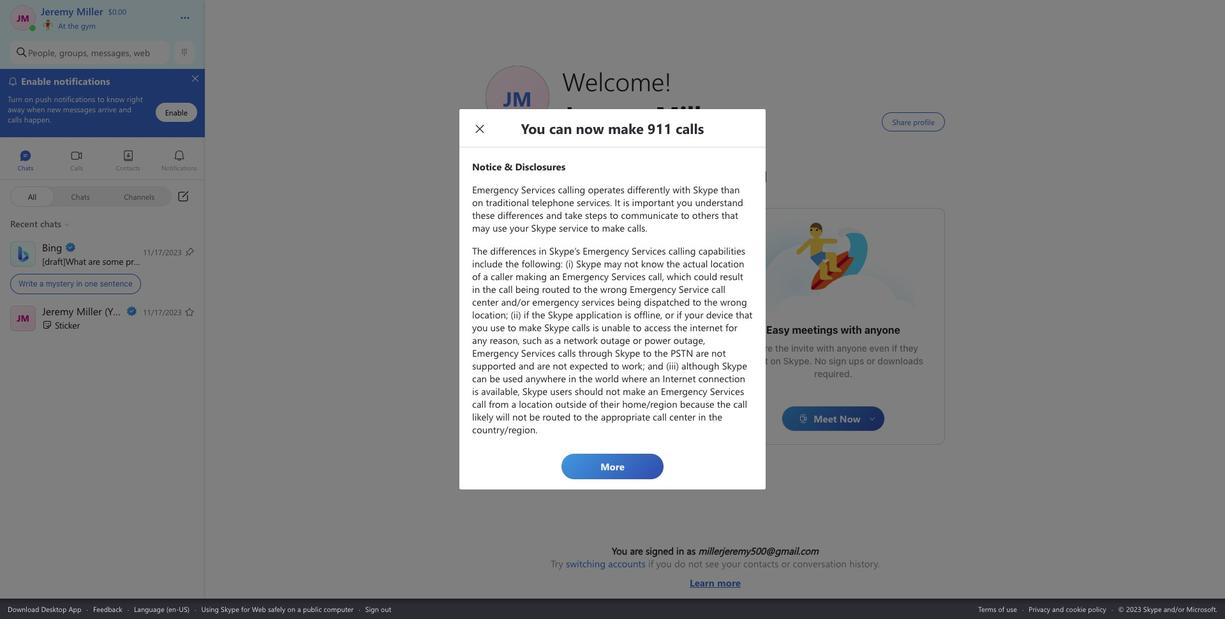 Task type: locate. For each thing, give the bounding box(es) containing it.
with right the date
[[573, 349, 591, 360]]

1 horizontal spatial skype
[[619, 331, 650, 342]]

and inside stay up to date with the latest features and updates in skype. don't miss a thing!
[[673, 349, 688, 360]]

skype up 'latest'
[[619, 331, 650, 342]]

anyone up even
[[865, 324, 901, 336]]

app
[[69, 604, 81, 614]]

what's new in skype
[[545, 331, 650, 342]]

messages,
[[91, 46, 131, 58]]

or inside try switching accounts if you do not see your contacts or conversation history. learn more
[[782, 557, 791, 570]]

privacy
[[1029, 604, 1051, 614]]

a
[[39, 279, 44, 289], [644, 362, 649, 373], [298, 604, 301, 614]]

not
[[689, 557, 703, 570]]

skype. down invite
[[784, 356, 813, 366]]

policy
[[1089, 604, 1107, 614]]

they
[[900, 343, 919, 354]]

skype.
[[784, 356, 813, 366], [566, 362, 595, 373]]

2 horizontal spatial a
[[644, 362, 649, 373]]

desktop
[[41, 604, 67, 614]]

at the gym
[[56, 20, 96, 31]]

try switching accounts if you do not see your contacts or conversation history. learn more
[[551, 557, 880, 589]]

or right contacts at the bottom
[[782, 557, 791, 570]]

use
[[1007, 604, 1018, 614]]

a down features
[[644, 362, 649, 373]]

computer
[[324, 604, 354, 614]]

public
[[303, 604, 322, 614]]

2 horizontal spatial the
[[776, 343, 789, 354]]

0 horizontal spatial the
[[68, 20, 79, 31]]

anyone inside share the invite with anyone even if they aren't on skype. no sign ups or downloads required.
[[837, 343, 868, 354]]

0 vertical spatial on
[[771, 356, 781, 366]]

with
[[841, 324, 863, 336], [817, 343, 835, 354], [573, 349, 591, 360]]

people,
[[28, 46, 57, 58]]

1 horizontal spatial on
[[771, 356, 781, 366]]

with up 'ups'
[[841, 324, 863, 336]]

skype. down the date
[[566, 362, 595, 373]]

0 horizontal spatial skype
[[221, 604, 239, 614]]

privacy and cookie policy
[[1029, 604, 1107, 614]]

1 horizontal spatial and
[[1053, 604, 1065, 614]]

you
[[657, 557, 672, 570]]

0 horizontal spatial on
[[288, 604, 296, 614]]

in left as
[[677, 545, 685, 557]]

1 vertical spatial anyone
[[837, 343, 868, 354]]

a left public
[[298, 604, 301, 614]]

aren't
[[744, 356, 768, 366]]

a inside button
[[39, 279, 44, 289]]

0 horizontal spatial or
[[782, 557, 791, 570]]

0 vertical spatial a
[[39, 279, 44, 289]]

sticker button
[[0, 300, 205, 338]]

the right "at"
[[68, 20, 79, 31]]

on
[[771, 356, 781, 366], [288, 604, 296, 614]]

are
[[630, 545, 643, 557]]

1 horizontal spatial or
[[867, 356, 876, 366]]

web
[[252, 604, 266, 614]]

the inside share the invite with anyone even if they aren't on skype. no sign ups or downloads required.
[[776, 343, 789, 354]]

on down share on the bottom
[[771, 356, 781, 366]]

0 horizontal spatial and
[[673, 349, 688, 360]]

if left you
[[649, 557, 654, 570]]

1 vertical spatial or
[[782, 557, 791, 570]]

in down the date
[[556, 362, 563, 373]]

you are signed in as
[[612, 545, 699, 557]]

on inside share the invite with anyone even if they aren't on skype. no sign ups or downloads required.
[[771, 356, 781, 366]]

or right 'ups'
[[867, 356, 876, 366]]

skype left for
[[221, 604, 239, 614]]

1 horizontal spatial with
[[817, 343, 835, 354]]

learn
[[690, 577, 715, 589]]

download
[[8, 604, 39, 614]]

tab list
[[0, 144, 205, 179]]

privacy and cookie policy link
[[1029, 604, 1107, 614]]

you
[[612, 545, 628, 557]]

and up thing!
[[673, 349, 688, 360]]

in inside button
[[76, 279, 83, 289]]

0 vertical spatial or
[[867, 356, 876, 366]]

1 horizontal spatial skype.
[[784, 356, 813, 366]]

or inside share the invite with anyone even if they aren't on skype. no sign ups or downloads required.
[[867, 356, 876, 366]]

with up no
[[817, 343, 835, 354]]

language (en-us) link
[[134, 604, 190, 614]]

on right safely
[[288, 604, 296, 614]]

groups,
[[59, 46, 89, 58]]

and left cookie
[[1053, 604, 1065, 614]]

the down easy
[[776, 343, 789, 354]]

write
[[19, 279, 37, 289]]

all
[[28, 191, 37, 201]]

write a mystery in one sentence
[[19, 279, 133, 289]]

do
[[675, 557, 686, 570]]

the inside button
[[68, 20, 79, 31]]

meetings
[[793, 324, 839, 336]]

see
[[706, 557, 720, 570]]

feedback link
[[93, 604, 122, 614]]

the up don't
[[593, 349, 607, 360]]

learn more link
[[551, 570, 880, 589]]

2 vertical spatial a
[[298, 604, 301, 614]]

features
[[635, 349, 670, 360]]

if up downloads
[[892, 343, 898, 354]]

0 horizontal spatial a
[[39, 279, 44, 289]]

of
[[999, 604, 1005, 614]]

mystery
[[46, 279, 74, 289]]

0 vertical spatial if
[[892, 343, 898, 354]]

1 vertical spatial and
[[1053, 604, 1065, 614]]

in left one
[[76, 279, 83, 289]]

up
[[528, 349, 539, 360]]

safely
[[268, 604, 286, 614]]

terms of use link
[[979, 604, 1018, 614]]

1 vertical spatial if
[[649, 557, 654, 570]]

a right write
[[39, 279, 44, 289]]

channels
[[124, 191, 155, 201]]

switching accounts link
[[566, 557, 646, 570]]

1 horizontal spatial if
[[892, 343, 898, 354]]

even
[[870, 343, 890, 354]]

anyone
[[865, 324, 901, 336], [837, 343, 868, 354]]

contacts
[[744, 557, 779, 570]]

the for invite
[[776, 343, 789, 354]]

the inside stay up to date with the latest features and updates in skype. don't miss a thing!
[[593, 349, 607, 360]]

1 horizontal spatial the
[[593, 349, 607, 360]]

terms
[[979, 604, 997, 614]]

if
[[892, 343, 898, 354], [649, 557, 654, 570]]

skype. inside stay up to date with the latest features and updates in skype. don't miss a thing!
[[566, 362, 595, 373]]

0 horizontal spatial if
[[649, 557, 654, 570]]

1 vertical spatial a
[[644, 362, 649, 373]]

0 vertical spatial and
[[673, 349, 688, 360]]

downloads
[[878, 356, 924, 366]]

1 horizontal spatial a
[[298, 604, 301, 614]]

0 horizontal spatial skype.
[[566, 362, 595, 373]]

sign
[[829, 356, 847, 366]]

anyone up 'ups'
[[837, 343, 868, 354]]

don't
[[597, 362, 620, 373]]

0 horizontal spatial with
[[573, 349, 591, 360]]

in
[[76, 279, 83, 289], [607, 331, 616, 342], [556, 362, 563, 373], [677, 545, 685, 557]]

launch
[[559, 228, 589, 241]]

write a mystery in one sentence button
[[0, 237, 205, 299]]



Task type: describe. For each thing, give the bounding box(es) containing it.
people, groups, messages, web
[[28, 46, 150, 58]]

thing!
[[652, 362, 676, 373]]

with inside stay up to date with the latest features and updates in skype. don't miss a thing!
[[573, 349, 591, 360]]

date
[[552, 349, 571, 360]]

share
[[749, 343, 773, 354]]

your
[[722, 557, 741, 570]]

skype. inside share the invite with anyone even if they aren't on skype. no sign ups or downloads required.
[[784, 356, 813, 366]]

using skype for web safely on a public computer link
[[201, 604, 354, 614]]

at the gym button
[[41, 18, 167, 31]]

0 vertical spatial skype
[[619, 331, 650, 342]]

at
[[58, 20, 66, 31]]

download desktop app
[[8, 604, 81, 614]]

sign out link
[[366, 604, 391, 614]]

2 horizontal spatial with
[[841, 324, 863, 336]]

sign
[[366, 604, 379, 614]]

if inside share the invite with anyone even if they aren't on skype. no sign ups or downloads required.
[[892, 343, 898, 354]]

a inside stay up to date with the latest features and updates in skype. don't miss a thing!
[[644, 362, 649, 373]]

try
[[551, 557, 564, 570]]

to
[[541, 349, 550, 360]]

what's
[[545, 331, 581, 342]]

1 vertical spatial skype
[[221, 604, 239, 614]]

sentence
[[100, 279, 133, 289]]

in inside stay up to date with the latest features and updates in skype. don't miss a thing!
[[556, 362, 563, 373]]

conversation
[[793, 557, 847, 570]]

if inside try switching accounts if you do not see your contacts or conversation history. learn more
[[649, 557, 654, 570]]

switching
[[566, 557, 606, 570]]

for
[[241, 604, 250, 614]]

latest
[[609, 349, 633, 360]]

new
[[583, 331, 605, 342]]

share the invite with anyone even if they aren't on skype. no sign ups or downloads required.
[[744, 343, 926, 379]]

web
[[134, 46, 150, 58]]

download desktop app link
[[8, 604, 81, 614]]

terms of use
[[979, 604, 1018, 614]]

easy
[[767, 324, 790, 336]]

history.
[[850, 557, 880, 570]]

more
[[718, 577, 741, 589]]

us)
[[179, 604, 190, 614]]

people, groups, messages, web button
[[10, 41, 169, 64]]

out
[[381, 604, 391, 614]]

the for gym
[[68, 20, 79, 31]]

miss
[[622, 362, 642, 373]]

ups
[[849, 356, 865, 366]]

accounts
[[609, 557, 646, 570]]

using
[[201, 604, 219, 614]]

cookie
[[1066, 604, 1087, 614]]

no
[[815, 356, 827, 366]]

using skype for web safely on a public computer
[[201, 604, 354, 614]]

(en-
[[166, 604, 179, 614]]

feedback
[[93, 604, 122, 614]]

sign out
[[366, 604, 391, 614]]

mansurfer
[[796, 222, 841, 235]]

stay up to date with the latest features and updates in skype. don't miss a thing!
[[507, 349, 691, 373]]

signed
[[646, 545, 674, 557]]

stay
[[507, 349, 526, 360]]

in right new
[[607, 331, 616, 342]]

as
[[687, 545, 696, 557]]

0 vertical spatial anyone
[[865, 324, 901, 336]]

sticker
[[55, 319, 80, 331]]

gym
[[81, 20, 96, 31]]

chats
[[71, 191, 90, 201]]

invite
[[792, 343, 815, 354]]

language
[[134, 604, 164, 614]]

required.
[[815, 368, 853, 379]]

one
[[85, 279, 98, 289]]

1 vertical spatial on
[[288, 604, 296, 614]]

easy meetings with anyone
[[767, 324, 901, 336]]

updates
[[519, 362, 554, 373]]

language (en-us)
[[134, 604, 190, 614]]

with inside share the invite with anyone even if they aren't on skype. no sign ups or downloads required.
[[817, 343, 835, 354]]



Task type: vqa. For each thing, say whether or not it's contained in the screenshot.
to
yes



